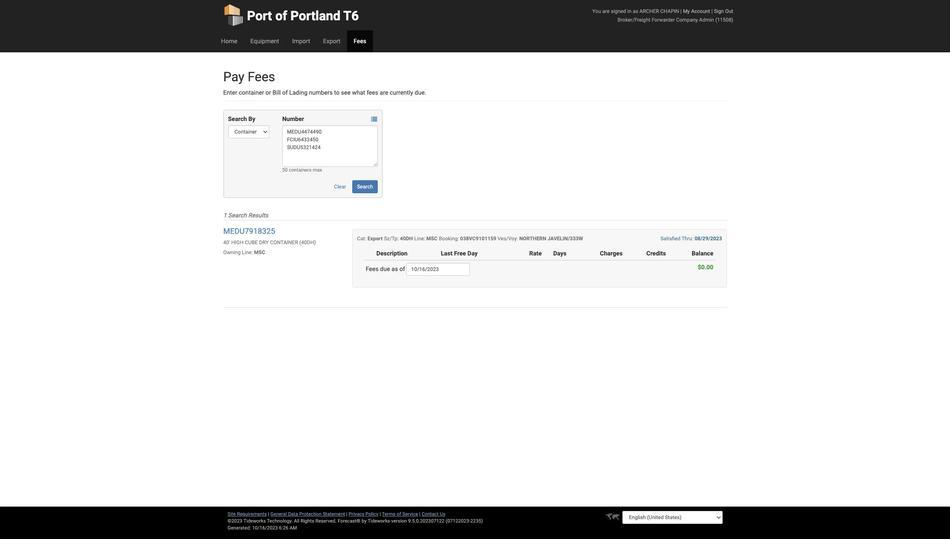 Task type: describe. For each thing, give the bounding box(es) containing it.
cat:
[[357, 236, 366, 242]]

service
[[402, 511, 418, 517]]

2235)
[[471, 518, 483, 524]]

import button
[[286, 30, 317, 52]]

satisfied
[[661, 236, 681, 242]]

due
[[380, 265, 390, 272]]

sign out link
[[714, 8, 733, 14]]

chapin
[[661, 8, 679, 14]]

| left the sign
[[712, 8, 713, 14]]

home button
[[215, 30, 244, 52]]

export button
[[317, 30, 347, 52]]

us
[[440, 511, 446, 517]]

lading
[[289, 89, 307, 96]]

medu7918325
[[223, 227, 275, 236]]

high
[[231, 239, 244, 245]]

you are signed in as archer chapin | my account | sign out broker/freight forwarder company admin (11508)
[[593, 8, 733, 23]]

data
[[288, 511, 298, 517]]

6:26
[[279, 525, 288, 531]]

10/16/2023
[[252, 525, 278, 531]]

container
[[270, 239, 298, 245]]

containers
[[289, 167, 312, 173]]

contact us link
[[422, 511, 446, 517]]

of inside "link"
[[275, 8, 287, 23]]

1
[[223, 212, 227, 219]]

contact
[[422, 511, 439, 517]]

clear
[[334, 184, 346, 190]]

2 vertical spatial search
[[228, 212, 247, 219]]

©2023 tideworks
[[228, 518, 266, 524]]

am
[[290, 525, 297, 531]]

portland
[[291, 8, 341, 23]]

of right due
[[400, 265, 405, 272]]

booking:
[[439, 236, 459, 242]]

archer
[[640, 8, 659, 14]]

1 vertical spatial as
[[392, 265, 398, 272]]

technology.
[[267, 518, 293, 524]]

cat: export sz/tp: 40dh line: msc booking: 038vc9101159 ves/voy: northern javelin/333w
[[357, 236, 583, 242]]

search button
[[352, 180, 378, 193]]

rate
[[529, 250, 542, 257]]

1 vertical spatial are
[[380, 89, 388, 96]]

search by
[[228, 115, 255, 122]]

$0.00
[[698, 264, 714, 271]]

admin
[[699, 17, 714, 23]]

t6
[[343, 8, 359, 23]]

terms of service link
[[382, 511, 418, 517]]

are inside you are signed in as archer chapin | my account | sign out broker/freight forwarder company admin (11508)
[[603, 8, 610, 14]]

satisfied thru: 08/29/2023
[[661, 236, 722, 242]]

currently
[[390, 89, 413, 96]]

bill
[[273, 89, 281, 96]]

40dh
[[400, 236, 413, 242]]

cube
[[245, 239, 258, 245]]

credits
[[647, 250, 666, 257]]

(11508)
[[715, 17, 733, 23]]

| left 'my'
[[681, 8, 682, 14]]

show list image
[[371, 116, 377, 122]]

50 containers max
[[282, 167, 322, 173]]

enter container or bill of lading numbers to see what fees are currently due.
[[223, 89, 426, 96]]

general
[[270, 511, 287, 517]]

fees for fees
[[354, 38, 366, 45]]

ves/voy:
[[498, 236, 518, 242]]

my account link
[[683, 8, 710, 14]]

search for search
[[357, 184, 373, 190]]

sign
[[714, 8, 724, 14]]

Number text field
[[282, 125, 378, 167]]

max
[[313, 167, 322, 173]]

out
[[725, 8, 733, 14]]

1 horizontal spatial line:
[[414, 236, 425, 242]]

numbers
[[309, 89, 333, 96]]

msc inside medu7918325 40' high cube dry container (40dh) owning line: msc
[[254, 249, 265, 256]]

40'
[[223, 239, 230, 245]]

to
[[334, 89, 340, 96]]

| up 9.5.0.202307122
[[419, 511, 421, 517]]

forecast®
[[338, 518, 360, 524]]

50
[[282, 167, 288, 173]]

equipment
[[250, 38, 279, 45]]

account
[[691, 8, 710, 14]]

import
[[292, 38, 310, 45]]

medu7918325 link
[[223, 227, 275, 236]]

export inside dropdown button
[[323, 38, 341, 45]]

| up tideworks
[[380, 511, 381, 517]]

medu7918325 40' high cube dry container (40dh) owning line: msc
[[223, 227, 316, 256]]



Task type: vqa. For each thing, say whether or not it's contained in the screenshot.


Task type: locate. For each thing, give the bounding box(es) containing it.
0 vertical spatial fees
[[354, 38, 366, 45]]

requirements
[[237, 511, 267, 517]]

all
[[294, 518, 299, 524]]

equipment button
[[244, 30, 286, 52]]

dry
[[259, 239, 269, 245]]

what
[[352, 89, 365, 96]]

1 horizontal spatial export
[[368, 236, 383, 242]]

0 vertical spatial search
[[228, 115, 247, 122]]

site requirements | general data protection statement | privacy policy | terms of service | contact us ©2023 tideworks technology. all rights reserved. forecast® by tideworks version 9.5.0.202307122 (07122023-2235) generated: 10/16/2023 6:26 am
[[228, 511, 483, 531]]

home
[[221, 38, 237, 45]]

search for search by
[[228, 115, 247, 122]]

0 horizontal spatial as
[[392, 265, 398, 272]]

last
[[441, 250, 453, 257]]

fees due as of
[[366, 265, 407, 272]]

are
[[603, 8, 610, 14], [380, 89, 388, 96]]

policy
[[366, 511, 379, 517]]

statement
[[323, 511, 345, 517]]

port
[[247, 8, 272, 23]]

1 vertical spatial search
[[357, 184, 373, 190]]

fees
[[367, 89, 378, 96]]

search left by
[[228, 115, 247, 122]]

(07122023-
[[446, 518, 471, 524]]

0 horizontal spatial export
[[323, 38, 341, 45]]

as right due
[[392, 265, 398, 272]]

search inside button
[[357, 184, 373, 190]]

as
[[633, 8, 638, 14], [392, 265, 398, 272]]

fees down t6
[[354, 38, 366, 45]]

0 horizontal spatial msc
[[254, 249, 265, 256]]

forwarder
[[652, 17, 675, 23]]

reserved.
[[315, 518, 337, 524]]

rights
[[301, 518, 314, 524]]

results
[[248, 212, 268, 219]]

of up the 'version'
[[397, 511, 401, 517]]

msc left booking:
[[427, 236, 438, 242]]

company
[[676, 17, 698, 23]]

due.
[[415, 89, 426, 96]]

fees
[[354, 38, 366, 45], [248, 69, 275, 84], [366, 265, 379, 272]]

privacy policy link
[[349, 511, 379, 517]]

you
[[593, 8, 601, 14]]

export right the cat: at the top of the page
[[368, 236, 383, 242]]

as inside you are signed in as archer chapin | my account | sign out broker/freight forwarder company admin (11508)
[[633, 8, 638, 14]]

fees left due
[[366, 265, 379, 272]]

are right the you
[[603, 8, 610, 14]]

see
[[341, 89, 351, 96]]

or
[[266, 89, 271, 96]]

msc down dry
[[254, 249, 265, 256]]

08/29/2023
[[695, 236, 722, 242]]

by
[[362, 518, 367, 524]]

port of portland t6
[[247, 8, 359, 23]]

of right 'port'
[[275, 8, 287, 23]]

thru:
[[682, 236, 693, 242]]

0 horizontal spatial are
[[380, 89, 388, 96]]

of
[[275, 8, 287, 23], [282, 89, 288, 96], [400, 265, 405, 272], [397, 511, 401, 517]]

1 vertical spatial fees
[[248, 69, 275, 84]]

0 vertical spatial are
[[603, 8, 610, 14]]

1 search results
[[223, 212, 268, 219]]

line:
[[414, 236, 425, 242], [242, 249, 253, 256]]

1 vertical spatial msc
[[254, 249, 265, 256]]

|
[[681, 8, 682, 14], [712, 8, 713, 14], [268, 511, 269, 517], [346, 511, 348, 517], [380, 511, 381, 517], [419, 511, 421, 517]]

number
[[282, 115, 304, 122]]

site requirements link
[[228, 511, 267, 517]]

privacy
[[349, 511, 364, 517]]

by
[[248, 115, 255, 122]]

version
[[391, 518, 407, 524]]

port of portland t6 link
[[223, 0, 359, 30]]

description
[[376, 250, 408, 257]]

balance
[[692, 250, 714, 257]]

0 vertical spatial line:
[[414, 236, 425, 242]]

| up forecast®
[[346, 511, 348, 517]]

javelin/333w
[[548, 236, 583, 242]]

northern
[[519, 236, 546, 242]]

signed
[[611, 8, 626, 14]]

| left the general
[[268, 511, 269, 517]]

fees inside popup button
[[354, 38, 366, 45]]

line: right 40dh
[[414, 236, 425, 242]]

038vc9101159
[[460, 236, 496, 242]]

(40dh)
[[299, 239, 316, 245]]

fees for fees due as of
[[366, 265, 379, 272]]

1 horizontal spatial are
[[603, 8, 610, 14]]

pay
[[223, 69, 245, 84]]

my
[[683, 8, 690, 14]]

broker/freight
[[618, 17, 651, 23]]

0 vertical spatial export
[[323, 38, 341, 45]]

0 vertical spatial msc
[[427, 236, 438, 242]]

sz/tp:
[[384, 236, 399, 242]]

export left fees popup button
[[323, 38, 341, 45]]

of inside site requirements | general data protection statement | privacy policy | terms of service | contact us ©2023 tideworks technology. all rights reserved. forecast® by tideworks version 9.5.0.202307122 (07122023-2235) generated: 10/16/2023 6:26 am
[[397, 511, 401, 517]]

fees up or
[[248, 69, 275, 84]]

2 vertical spatial fees
[[366, 265, 379, 272]]

msc
[[427, 236, 438, 242], [254, 249, 265, 256]]

clear button
[[329, 180, 351, 193]]

day
[[468, 250, 478, 257]]

pay fees
[[223, 69, 275, 84]]

of right bill
[[282, 89, 288, 96]]

in
[[628, 8, 632, 14]]

as right in
[[633, 8, 638, 14]]

are right fees
[[380, 89, 388, 96]]

container
[[239, 89, 264, 96]]

search right 1
[[228, 212, 247, 219]]

tideworks
[[368, 518, 390, 524]]

enter
[[223, 89, 237, 96]]

1 vertical spatial export
[[368, 236, 383, 242]]

1 vertical spatial line:
[[242, 249, 253, 256]]

0 horizontal spatial line:
[[242, 249, 253, 256]]

terms
[[382, 511, 396, 517]]

line: down cube
[[242, 249, 253, 256]]

generated:
[[228, 525, 251, 531]]

general data protection statement link
[[270, 511, 345, 517]]

9.5.0.202307122
[[408, 518, 445, 524]]

1 horizontal spatial as
[[633, 8, 638, 14]]

0 vertical spatial as
[[633, 8, 638, 14]]

1 horizontal spatial msc
[[427, 236, 438, 242]]

search right clear button
[[357, 184, 373, 190]]

line: inside medu7918325 40' high cube dry container (40dh) owning line: msc
[[242, 249, 253, 256]]

None text field
[[407, 263, 470, 276]]

owning
[[223, 249, 241, 256]]



